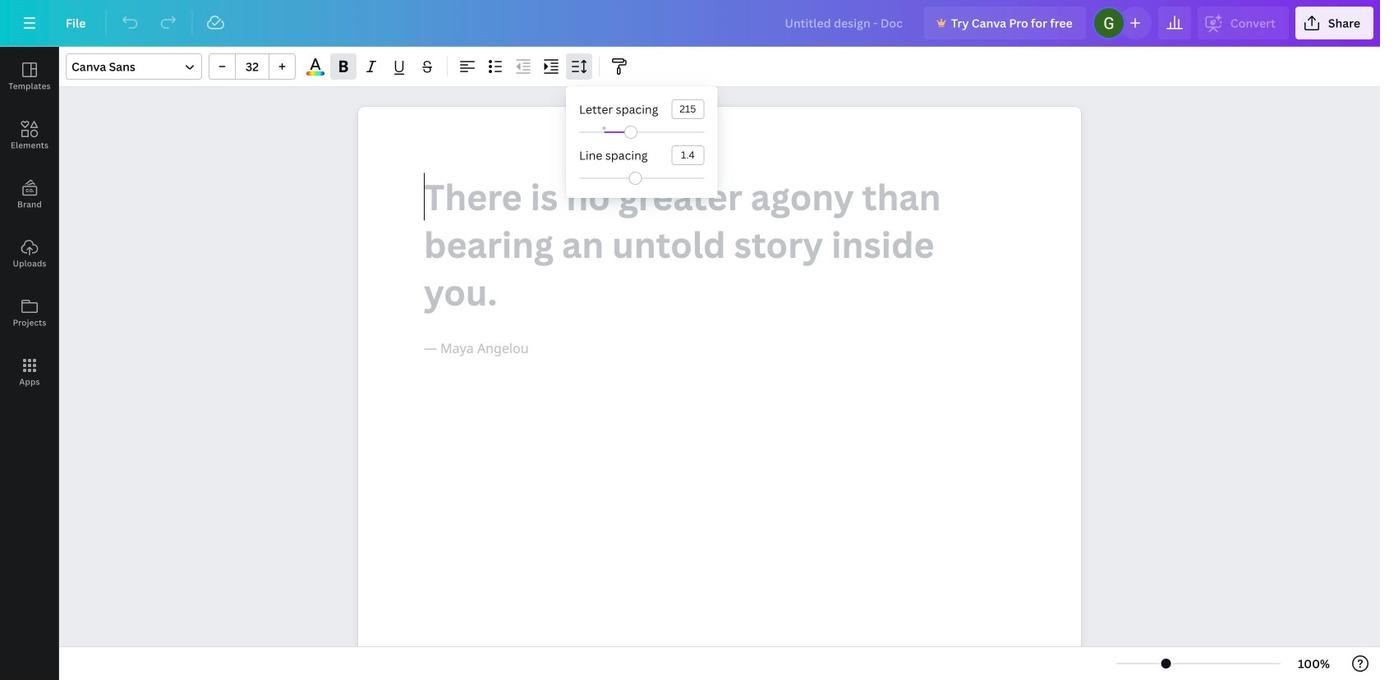 Task type: vqa. For each thing, say whether or not it's contained in the screenshot.
Pink within the White, Black, Navy, Gray, Light Blue, Pink
no



Task type: describe. For each thing, give the bounding box(es) containing it.
Design title text field
[[772, 7, 918, 39]]

color range image
[[307, 72, 324, 76]]

side panel tab list
[[0, 47, 59, 402]]

– – number field
[[241, 59, 264, 74]]



Task type: locate. For each thing, give the bounding box(es) containing it.
-- text field
[[673, 100, 704, 118], [673, 146, 704, 164]]

Zoom button
[[1288, 651, 1341, 677]]

main menu bar
[[0, 0, 1381, 47]]

None text field
[[358, 107, 1082, 681]]

group
[[209, 53, 296, 80]]

1 -- text field from the top
[[673, 100, 704, 118]]

1 vertical spatial -- text field
[[673, 146, 704, 164]]

0 vertical spatial -- text field
[[673, 100, 704, 118]]

2 -- text field from the top
[[673, 146, 704, 164]]



